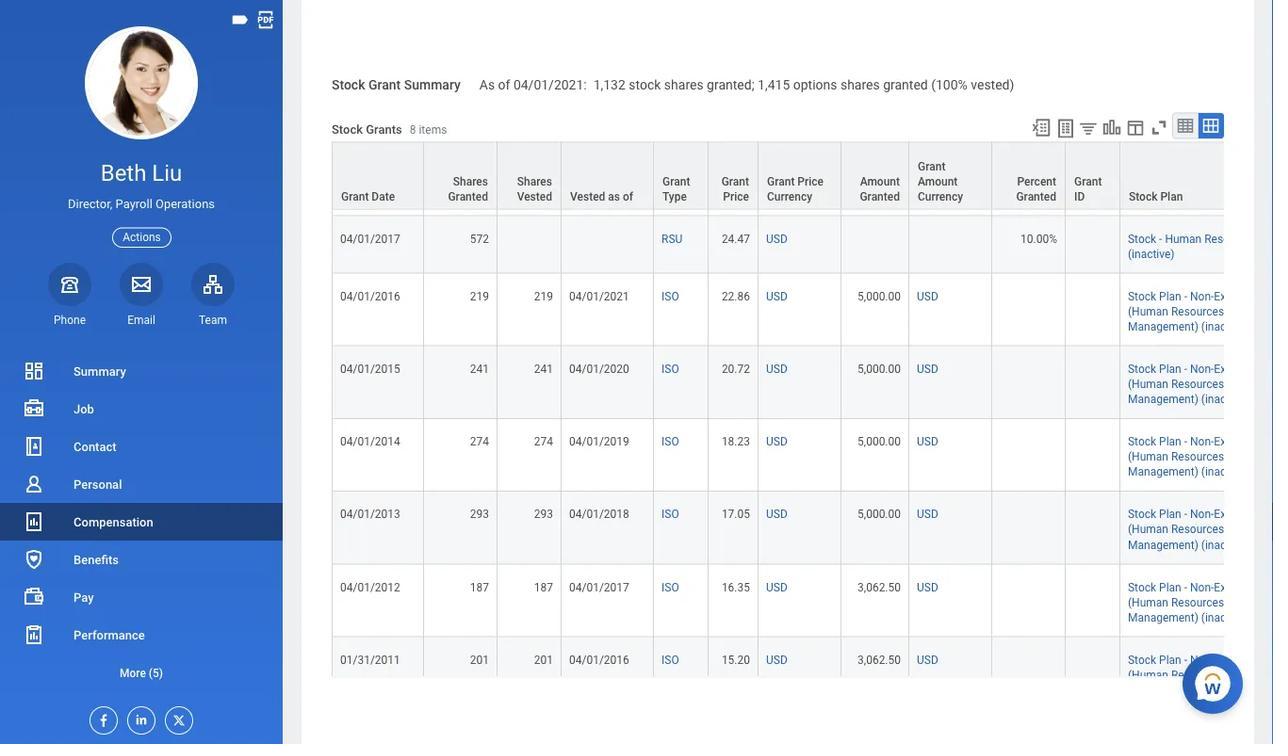 Task type: describe. For each thing, give the bounding box(es) containing it.
phone button
[[48, 263, 91, 328]]

1 horizontal spatial 04/01/2017
[[569, 582, 630, 595]]

currency for amount
[[918, 191, 964, 204]]

team link
[[191, 263, 235, 328]]

resources for 18.23
[[1172, 451, 1225, 464]]

vested as of button
[[562, 143, 653, 209]]

stock plan button
[[1121, 143, 1274, 209]]

20.72
[[722, 363, 750, 376]]

(human for 22.86
[[1129, 306, 1169, 319]]

- inside the stock - human resources (inactive)
[[1160, 233, 1163, 246]]

16.35
[[722, 582, 750, 595]]

phone image
[[57, 273, 83, 296]]

payroll
[[116, 197, 153, 211]]

resources inside the stock - human resources (inactive)
[[1205, 233, 1258, 246]]

select to filter grid data image
[[1079, 119, 1099, 139]]

x image
[[166, 708, 187, 729]]

(human for 18.23
[[1129, 451, 1169, 464]]

amount inside the amount granted
[[861, 176, 900, 189]]

plan for 22.86
[[1160, 290, 1182, 304]]

linkedin image
[[128, 708, 149, 728]]

percent granted column header
[[993, 143, 1066, 211]]

iso link for 04/01/2018
[[662, 505, 679, 522]]

grant price currency column header
[[759, 143, 842, 211]]

24.47
[[722, 233, 750, 246]]

email beth liu element
[[120, 313, 163, 328]]

(human for 20.72
[[1129, 378, 1169, 392]]

1 241 from the left
[[470, 363, 489, 376]]

benefits image
[[23, 549, 45, 571]]

team
[[199, 314, 227, 327]]

actions
[[123, 231, 161, 244]]

10.00% for 24.47
[[1021, 233, 1058, 246]]

as
[[608, 191, 620, 204]]

row containing grant amount currency
[[332, 143, 1274, 211]]

navigation pane region
[[0, 0, 283, 745]]

grant for grant id
[[1075, 176, 1103, 189]]

grant for grant price currency
[[767, 176, 795, 189]]

1 187 from the left
[[470, 582, 489, 595]]

executive for 22.86
[[1215, 290, 1263, 304]]

performance link
[[0, 617, 283, 654]]

shares for shares vested
[[517, 176, 552, 189]]

grant id column header
[[1066, 143, 1121, 211]]

(inactive) for 17.05
[[1202, 539, 1249, 552]]

rsu for 25.12
[[662, 175, 683, 188]]

executive for 18.23
[[1215, 436, 1263, 449]]

grant date column header
[[332, 143, 424, 211]]

2 219 from the left
[[534, 290, 553, 304]]

management) for 17.05
[[1129, 539, 1199, 552]]

director,
[[68, 197, 112, 211]]

grant id button
[[1066, 143, 1120, 209]]

amount granted button
[[842, 143, 909, 209]]

benefits link
[[0, 541, 283, 579]]

iso link for 04/01/2019
[[662, 432, 679, 449]]

stock - management link
[[1129, 171, 1232, 188]]

percent granted button
[[993, 143, 1065, 209]]

stock plan - non-executive (human resources - management) (inactive) for 18.23
[[1129, 436, 1263, 480]]

shares vested column header
[[498, 143, 562, 211]]

shares vested
[[517, 176, 552, 204]]

grant for grant type
[[663, 176, 690, 189]]

572
[[470, 233, 489, 246]]

stock
[[629, 78, 661, 93]]

tag image
[[230, 9, 251, 30]]

pay image
[[23, 586, 45, 609]]

04/01/2021:
[[514, 78, 587, 93]]

amount inside grant amount currency
[[918, 176, 958, 189]]

vested inside popup button
[[570, 191, 606, 204]]

stock plan - non-executive (human resources - management) (inactive) for 17.05
[[1129, 509, 1263, 552]]

vested as of
[[570, 191, 634, 204]]

grant amount currency
[[918, 160, 964, 204]]

5,000.00 for 20.72
[[858, 363, 901, 376]]

beth liu
[[101, 160, 182, 187]]

email
[[127, 314, 155, 327]]

personal
[[74, 478, 122, 492]]

personal link
[[0, 466, 283, 503]]

expand table image
[[1202, 117, 1221, 136]]

8
[[410, 124, 416, 137]]

of inside popup button
[[623, 191, 634, 204]]

stock grant summary element
[[480, 66, 1015, 94]]

non- for 20.72
[[1191, 363, 1215, 376]]

grant for grant amount currency
[[918, 160, 946, 174]]

operations
[[156, 197, 215, 211]]

stock plan
[[1130, 191, 1184, 204]]

performance image
[[23, 624, 45, 647]]

(human for 15.20
[[1129, 670, 1169, 683]]

2 201 from the left
[[534, 654, 553, 668]]

5,000.00 for 18.23
[[858, 436, 901, 449]]

2 274 from the left
[[534, 436, 553, 449]]

stock plan - non-executive (human resources - management) (inactive) link for 18.23
[[1129, 432, 1263, 480]]

human
[[1166, 233, 1202, 246]]

grant type
[[663, 176, 690, 204]]

job link
[[0, 390, 283, 428]]

management) for 18.23
[[1129, 466, 1199, 480]]

1,415
[[758, 78, 790, 93]]

benefits
[[74, 553, 119, 567]]

grant price column header
[[709, 143, 759, 211]]

stock plan - non-executive (human resources - management) (inactive) link for 16.35
[[1129, 578, 1263, 625]]

1 horizontal spatial summary
[[404, 78, 461, 93]]

executive for 17.05
[[1215, 509, 1263, 522]]

actions button
[[112, 228, 171, 248]]

vested as of column header
[[562, 143, 654, 211]]

(inactive) for 15.20
[[1202, 685, 1249, 698]]

1,132
[[594, 78, 626, 93]]

560
[[470, 175, 489, 188]]

email button
[[120, 263, 163, 328]]

personal image
[[23, 473, 45, 496]]

shares granted
[[448, 176, 488, 204]]

non- for 15.20
[[1191, 654, 1215, 668]]

contact image
[[23, 436, 45, 458]]

granted for shares
[[448, 191, 488, 204]]

stock plan - non-executive (human resources - management) (inactive) link for 17.05
[[1129, 505, 1263, 552]]

1 274 from the left
[[470, 436, 489, 449]]

granted;
[[707, 78, 755, 93]]

management) for 20.72
[[1129, 393, 1199, 407]]

plan for 17.05
[[1160, 509, 1182, 522]]

grant id
[[1075, 176, 1103, 204]]

management
[[1166, 175, 1232, 188]]

iso link for 04/01/2020
[[662, 359, 679, 376]]

stock plan - non-executive (human resources - management) (inactive) link for 22.86
[[1129, 287, 1263, 334]]

plan inside popup button
[[1161, 191, 1184, 204]]

type
[[663, 191, 687, 204]]

more (5) button
[[0, 662, 283, 685]]

resources for 22.86
[[1172, 306, 1225, 319]]

shares granted column header
[[424, 143, 498, 211]]

25.12
[[722, 175, 750, 188]]

more (5) button
[[0, 654, 283, 692]]

10.00% for 25.12
[[1021, 175, 1058, 188]]

compensation
[[74, 515, 153, 529]]

rsu link for 24.47
[[662, 229, 683, 246]]

non- for 16.35
[[1191, 582, 1215, 595]]

stock plan - non-executive (human resources - management) (inactive) for 16.35
[[1129, 582, 1263, 625]]

0 horizontal spatial 04/01/2016
[[340, 290, 401, 304]]

percent granted
[[1017, 176, 1057, 204]]

plan for 18.23
[[1160, 436, 1182, 449]]

more (5)
[[120, 667, 163, 680]]

vested)
[[971, 78, 1015, 93]]



Task type: vqa. For each thing, say whether or not it's contained in the screenshot.


Task type: locate. For each thing, give the bounding box(es) containing it.
percent
[[1018, 176, 1057, 189]]

iso link left 18.23
[[662, 432, 679, 449]]

04/01/2012
[[340, 582, 401, 595]]

team beth liu element
[[191, 313, 235, 328]]

04/01/2015
[[340, 363, 401, 376]]

1 horizontal spatial 04/01/2018
[[569, 509, 630, 522]]

3 granted from the left
[[1017, 191, 1057, 204]]

non- for 17.05
[[1191, 509, 1215, 522]]

04/01/2014
[[340, 436, 401, 449]]

mail image
[[130, 273, 153, 296]]

2 187 from the left
[[534, 582, 553, 595]]

1 vertical spatial rsu link
[[662, 229, 683, 246]]

grant up type
[[663, 176, 690, 189]]

(100%
[[932, 78, 968, 93]]

2 iso from the top
[[662, 363, 679, 376]]

iso link left 20.72
[[662, 359, 679, 376]]

granted inside column header
[[448, 191, 488, 204]]

fullscreen image
[[1149, 118, 1170, 139]]

4 (human from the top
[[1129, 524, 1169, 537]]

shares right options
[[841, 78, 880, 93]]

management) for 16.35
[[1129, 612, 1199, 625]]

granted inside column header
[[860, 191, 900, 204]]

9 row from the top
[[332, 638, 1274, 711]]

table image
[[1177, 117, 1196, 136]]

row containing 04/01/2015
[[332, 347, 1274, 420]]

granted inside column header
[[1017, 191, 1057, 204]]

cell
[[498, 159, 562, 217], [562, 159, 654, 217], [842, 159, 910, 217], [910, 159, 993, 217], [1066, 159, 1121, 217], [498, 217, 562, 274], [562, 217, 654, 274], [842, 217, 910, 274], [910, 217, 993, 274], [1066, 217, 1121, 274], [993, 274, 1066, 347], [1066, 274, 1121, 347], [993, 347, 1066, 420], [1066, 347, 1121, 420], [993, 420, 1066, 493], [1066, 420, 1121, 493], [993, 493, 1066, 566], [1066, 493, 1121, 566], [993, 566, 1066, 638], [1066, 566, 1121, 638], [993, 638, 1066, 711], [1066, 638, 1121, 711]]

1 vertical spatial 3,062.50
[[858, 654, 901, 668]]

options
[[794, 78, 838, 93]]

10.00%
[[1021, 175, 1058, 188], [1021, 233, 1058, 246]]

3 iso link from the top
[[662, 432, 679, 449]]

rsu link down type
[[662, 229, 683, 246]]

1 vertical spatial 04/01/2017
[[569, 582, 630, 595]]

3 management) from the top
[[1129, 466, 1199, 480]]

granted down 560
[[448, 191, 488, 204]]

1 executive from the top
[[1215, 290, 1263, 304]]

resources for 17.05
[[1172, 524, 1225, 537]]

grant amount currency button
[[910, 143, 992, 209]]

summary
[[404, 78, 461, 93], [74, 364, 126, 379]]

1 vertical spatial 04/01/2016
[[569, 654, 630, 668]]

vested left as
[[570, 191, 606, 204]]

2 rsu from the top
[[662, 233, 683, 246]]

04/01/2013
[[340, 509, 401, 522]]

5 executive from the top
[[1215, 582, 1263, 595]]

3 non- from the top
[[1191, 436, 1215, 449]]

row containing 04/01/2018
[[332, 159, 1274, 217]]

5,000.00 for 17.05
[[858, 509, 901, 522]]

15.20
[[722, 654, 750, 668]]

2 (human from the top
[[1129, 378, 1169, 392]]

grant date
[[341, 191, 395, 204]]

rsu up type
[[662, 175, 683, 188]]

id
[[1075, 191, 1085, 204]]

2 5,000.00 from the top
[[858, 363, 901, 376]]

iso link left 16.35
[[662, 578, 679, 595]]

3 5,000.00 from the top
[[858, 436, 901, 449]]

grant price currency
[[767, 176, 824, 204]]

rsu down type
[[662, 233, 683, 246]]

1 stock plan - non-executive (human resources - management) (inactive) from the top
[[1129, 290, 1263, 334]]

04/01/2018 down 04/01/2019 on the bottom left of the page
[[569, 509, 630, 522]]

beth
[[101, 160, 147, 187]]

summary image
[[23, 360, 45, 383]]

2 293 from the left
[[534, 509, 553, 522]]

1 horizontal spatial 241
[[534, 363, 553, 376]]

iso link for 04/01/2017
[[662, 578, 679, 595]]

grant up the grants on the top of page
[[369, 78, 401, 93]]

grant inside grant price popup button
[[722, 176, 750, 189]]

grant type column header
[[654, 143, 709, 211]]

granted
[[884, 78, 928, 93]]

2 iso link from the top
[[662, 359, 679, 376]]

2 241 from the left
[[534, 363, 553, 376]]

04/01/2020
[[569, 363, 630, 376]]

granted for amount
[[860, 191, 900, 204]]

0 vertical spatial price
[[798, 176, 824, 189]]

0 vertical spatial rsu
[[662, 175, 683, 188]]

2 executive from the top
[[1215, 363, 1263, 376]]

stock plan - non-executive (human resources - management) (inactive) link for 20.72
[[1129, 359, 1263, 407]]

list containing summary
[[0, 353, 283, 692]]

6 non- from the top
[[1191, 654, 1215, 668]]

1 shares from the left
[[453, 176, 488, 189]]

0 horizontal spatial price
[[723, 191, 750, 204]]

0 horizontal spatial 274
[[470, 436, 489, 449]]

2 shares from the left
[[517, 176, 552, 189]]

grant amount currency column header
[[910, 143, 993, 211]]

shares granted button
[[424, 143, 497, 209]]

0 vertical spatial 3,062.50
[[858, 582, 901, 595]]

vested inside popup button
[[517, 191, 552, 204]]

iso link left 22.86
[[662, 287, 679, 304]]

row containing 04/01/2014
[[332, 420, 1274, 493]]

4 non- from the top
[[1191, 509, 1215, 522]]

contact
[[74, 440, 117, 454]]

6 stock plan - non-executive (human resources - management) (inactive) from the top
[[1129, 654, 1263, 698]]

row containing 04/01/2016
[[332, 274, 1274, 347]]

6 iso link from the top
[[662, 651, 679, 668]]

1 amount from the left
[[861, 176, 900, 189]]

grant left date
[[341, 191, 369, 204]]

resources for 15.20
[[1172, 670, 1225, 683]]

shares right 560
[[517, 176, 552, 189]]

1 horizontal spatial 219
[[534, 290, 553, 304]]

phone beth liu element
[[48, 313, 91, 328]]

1 horizontal spatial 04/01/2016
[[569, 654, 630, 668]]

0 vertical spatial 04/01/2018
[[340, 175, 401, 188]]

summary link
[[0, 353, 283, 390]]

1 granted from the left
[[448, 191, 488, 204]]

iso left 15.20
[[662, 654, 679, 668]]

iso link left 17.05
[[662, 505, 679, 522]]

6 management) from the top
[[1129, 685, 1199, 698]]

0 horizontal spatial granted
[[448, 191, 488, 204]]

5 management) from the top
[[1129, 612, 1199, 625]]

currency inside the grant price currency
[[767, 191, 813, 204]]

4 stock plan - non-executive (human resources - management) (inactive) link from the top
[[1129, 505, 1263, 552]]

stock - management
[[1129, 175, 1232, 188]]

1 stock plan - non-executive (human resources - management) (inactive) link from the top
[[1129, 287, 1263, 334]]

liu
[[152, 160, 182, 187]]

price down 25.12
[[723, 191, 750, 204]]

2 vested from the left
[[570, 191, 606, 204]]

iso left 17.05
[[662, 509, 679, 522]]

grant right the grant type column header on the right
[[722, 176, 750, 189]]

0 horizontal spatial shares
[[453, 176, 488, 189]]

0 horizontal spatial shares
[[665, 78, 704, 93]]

1 horizontal spatial of
[[623, 191, 634, 204]]

04/01/2019
[[569, 436, 630, 449]]

resources
[[1205, 233, 1258, 246], [1172, 306, 1225, 319], [1172, 378, 1225, 392], [1172, 451, 1225, 464], [1172, 524, 1225, 537], [1172, 597, 1225, 610], [1172, 670, 1225, 683]]

4 5,000.00 from the top
[[858, 509, 901, 522]]

4 iso link from the top
[[662, 505, 679, 522]]

resources for 20.72
[[1172, 378, 1225, 392]]

0 horizontal spatial 187
[[470, 582, 489, 595]]

5 row from the top
[[332, 347, 1274, 420]]

-
[[1160, 175, 1163, 188], [1160, 233, 1163, 246], [1185, 290, 1188, 304], [1228, 306, 1231, 319], [1185, 363, 1188, 376], [1228, 378, 1231, 392], [1185, 436, 1188, 449], [1228, 451, 1231, 464], [1185, 509, 1188, 522], [1228, 524, 1231, 537], [1185, 582, 1188, 595], [1228, 597, 1231, 610], [1185, 654, 1188, 668], [1228, 670, 1231, 683]]

stock inside popup button
[[1130, 191, 1158, 204]]

pay
[[74, 591, 94, 605]]

grant right 25.12
[[767, 176, 795, 189]]

shares inside shares granted
[[453, 176, 488, 189]]

5 stock plan - non-executive (human resources - management) (inactive) link from the top
[[1129, 578, 1263, 625]]

shares vested button
[[498, 143, 561, 209]]

6 executive from the top
[[1215, 654, 1263, 668]]

2 currency from the left
[[918, 191, 964, 204]]

0 vertical spatial 04/01/2017
[[340, 233, 401, 246]]

expand/collapse chart image
[[1102, 118, 1123, 139]]

0 horizontal spatial vested
[[517, 191, 552, 204]]

iso for 04/01/2016
[[662, 654, 679, 668]]

0 vertical spatial 10.00%
[[1021, 175, 1058, 188]]

currency right the amount granted
[[918, 191, 964, 204]]

4 management) from the top
[[1129, 539, 1199, 552]]

1 currency from the left
[[767, 191, 813, 204]]

1 horizontal spatial price
[[798, 176, 824, 189]]

0 horizontal spatial 04/01/2017
[[340, 233, 401, 246]]

1 horizontal spatial 201
[[534, 654, 553, 668]]

0 horizontal spatial 293
[[470, 509, 489, 522]]

iso for 04/01/2019
[[662, 436, 679, 449]]

0 vertical spatial of
[[498, 78, 510, 93]]

granted down percent
[[1017, 191, 1057, 204]]

1 vertical spatial 10.00%
[[1021, 233, 1058, 246]]

grant inside grant amount currency
[[918, 160, 946, 174]]

3 iso from the top
[[662, 436, 679, 449]]

6 row from the top
[[332, 420, 1274, 493]]

stock plan - non-executive (human resources - management) (inactive)
[[1129, 290, 1263, 334], [1129, 363, 1263, 407], [1129, 436, 1263, 480], [1129, 509, 1263, 552], [1129, 582, 1263, 625], [1129, 654, 1263, 698]]

amount granted column header
[[842, 143, 910, 211]]

row containing 01/31/2011
[[332, 638, 1274, 711]]

1 management) from the top
[[1129, 321, 1199, 334]]

items
[[419, 124, 447, 137]]

management) for 15.20
[[1129, 685, 1199, 698]]

date
[[372, 191, 395, 204]]

1 293 from the left
[[470, 509, 489, 522]]

summary inside list
[[74, 364, 126, 379]]

price inside the grant price currency
[[798, 176, 824, 189]]

17.05
[[722, 509, 750, 522]]

rsu link up type
[[662, 171, 683, 188]]

iso link for 04/01/2021
[[662, 287, 679, 304]]

iso link for 04/01/2016
[[662, 651, 679, 668]]

price for grant price currency
[[798, 176, 824, 189]]

export to excel image
[[1031, 118, 1052, 139]]

6 (human from the top
[[1129, 670, 1169, 683]]

iso left 20.72
[[662, 363, 679, 376]]

1 horizontal spatial shares
[[841, 78, 880, 93]]

iso for 04/01/2018
[[662, 509, 679, 522]]

(inactive) for 20.72
[[1202, 393, 1249, 407]]

1 horizontal spatial vested
[[570, 191, 606, 204]]

currency for price
[[767, 191, 813, 204]]

5 (human from the top
[[1129, 597, 1169, 610]]

3 stock plan - non-executive (human resources - management) (inactive) from the top
[[1129, 436, 1263, 480]]

grant up the id
[[1075, 176, 1103, 189]]

stock plan - non-executive (human resources - management) (inactive) for 22.86
[[1129, 290, 1263, 334]]

vested right shares granted
[[517, 191, 552, 204]]

grant right the amount granted column header
[[918, 160, 946, 174]]

1 vested from the left
[[517, 191, 552, 204]]

219 down 572
[[470, 290, 489, 304]]

management) for 22.86
[[1129, 321, 1199, 334]]

1 rsu link from the top
[[662, 171, 683, 188]]

0 horizontal spatial 201
[[470, 654, 489, 668]]

1 219 from the left
[[470, 290, 489, 304]]

stock - human resources (inactive)
[[1129, 233, 1258, 261]]

as of 04/01/2021:  1,132 stock shares granted; 1,415 options shares granted (100% vested)
[[480, 78, 1015, 93]]

1 horizontal spatial 274
[[534, 436, 553, 449]]

2 stock plan - non-executive (human resources - management) (inactive) link from the top
[[1129, 359, 1263, 407]]

1 horizontal spatial granted
[[860, 191, 900, 204]]

grant price currency button
[[759, 143, 841, 209]]

row containing 04/01/2017
[[332, 217, 1274, 274]]

3,062.50
[[858, 582, 901, 595], [858, 654, 901, 668]]

as
[[480, 78, 495, 93]]

5 iso from the top
[[662, 582, 679, 595]]

stock grants 8 items
[[332, 123, 447, 137]]

(human for 16.35
[[1129, 597, 1169, 610]]

iso left 22.86
[[662, 290, 679, 304]]

0 vertical spatial 04/01/2016
[[340, 290, 401, 304]]

1 vertical spatial of
[[623, 191, 634, 204]]

1 horizontal spatial 293
[[534, 509, 553, 522]]

iso link
[[662, 287, 679, 304], [662, 359, 679, 376], [662, 432, 679, 449], [662, 505, 679, 522], [662, 578, 679, 595], [662, 651, 679, 668]]

5 non- from the top
[[1191, 582, 1215, 595]]

contact link
[[0, 428, 283, 466]]

stock plan - non-executive (human resources - management) (inactive) for 20.72
[[1129, 363, 1263, 407]]

2 horizontal spatial granted
[[1017, 191, 1057, 204]]

iso for 04/01/2020
[[662, 363, 679, 376]]

granted left grant amount currency
[[860, 191, 900, 204]]

grant date button
[[333, 143, 423, 209]]

grant type button
[[654, 143, 708, 209]]

0 horizontal spatial amount
[[861, 176, 900, 189]]

summary up items
[[404, 78, 461, 93]]

201
[[470, 654, 489, 668], [534, 654, 553, 668]]

0 horizontal spatial 241
[[470, 363, 489, 376]]

currency inside "column header"
[[918, 191, 964, 204]]

1 vertical spatial price
[[723, 191, 750, 204]]

grant inside grant type popup button
[[663, 176, 690, 189]]

1 horizontal spatial 187
[[534, 582, 553, 595]]

(inactive) for 16.35
[[1202, 612, 1249, 625]]

iso for 04/01/2021
[[662, 290, 679, 304]]

5,000.00
[[858, 290, 901, 304], [858, 363, 901, 376], [858, 436, 901, 449], [858, 509, 901, 522]]

shares inside shares vested
[[517, 176, 552, 189]]

2 stock plan - non-executive (human resources - management) (inactive) from the top
[[1129, 363, 1263, 407]]

2 10.00% from the top
[[1021, 233, 1058, 246]]

shares up 572
[[453, 176, 488, 189]]

grant inside grant id popup button
[[1075, 176, 1103, 189]]

resources for 16.35
[[1172, 597, 1225, 610]]

1 rsu from the top
[[662, 175, 683, 188]]

0 horizontal spatial of
[[498, 78, 510, 93]]

amount left grant amount currency
[[861, 176, 900, 189]]

1 shares from the left
[[665, 78, 704, 93]]

2 shares from the left
[[841, 78, 880, 93]]

iso for 04/01/2017
[[662, 582, 679, 595]]

executive for 20.72
[[1215, 363, 1263, 376]]

1 (human from the top
[[1129, 306, 1169, 319]]

1 horizontal spatial amount
[[918, 176, 958, 189]]

3 executive from the top
[[1215, 436, 1263, 449]]

grant price
[[722, 176, 750, 204]]

granted for percent
[[1017, 191, 1057, 204]]

of inside stock grant summary element
[[498, 78, 510, 93]]

8 row from the top
[[332, 566, 1274, 638]]

pay link
[[0, 579, 283, 617]]

1 3,062.50 from the top
[[858, 582, 901, 595]]

1 10.00% from the top
[[1021, 175, 1058, 188]]

job
[[74, 402, 94, 416]]

0 horizontal spatial summary
[[74, 364, 126, 379]]

stock grant summary
[[332, 78, 461, 93]]

0 horizontal spatial 219
[[470, 290, 489, 304]]

view printable version (pdf) image
[[256, 9, 276, 30]]

summary up job
[[74, 364, 126, 379]]

4 executive from the top
[[1215, 509, 1263, 522]]

performance
[[74, 628, 145, 643]]

0 horizontal spatial currency
[[767, 191, 813, 204]]

grant inside grant date popup button
[[341, 191, 369, 204]]

stock plan - non-executive (human resources - management) (inactive) for 15.20
[[1129, 654, 1263, 698]]

3 stock plan - non-executive (human resources - management) (inactive) link from the top
[[1129, 432, 1263, 480]]

grant for grant date
[[341, 191, 369, 204]]

04/01/2016
[[340, 290, 401, 304], [569, 654, 630, 668]]

stock plan - non-executive (human resources - management) (inactive) link for 15.20
[[1129, 651, 1263, 698]]

2 amount from the left
[[918, 176, 958, 189]]

1 201 from the left
[[470, 654, 489, 668]]

export to worksheets image
[[1055, 118, 1078, 141]]

iso left 18.23
[[662, 436, 679, 449]]

0 vertical spatial summary
[[404, 78, 461, 93]]

1 vertical spatial 04/01/2018
[[569, 509, 630, 522]]

non- for 18.23
[[1191, 436, 1215, 449]]

stock inside the stock - human resources (inactive)
[[1129, 233, 1157, 246]]

currency right grant price at the top right of page
[[767, 191, 813, 204]]

shares for shares granted
[[453, 176, 488, 189]]

price
[[798, 176, 824, 189], [723, 191, 750, 204]]

row
[[332, 143, 1274, 211], [332, 159, 1274, 217], [332, 217, 1274, 274], [332, 274, 1274, 347], [332, 347, 1274, 420], [332, 420, 1274, 493], [332, 493, 1274, 566], [332, 566, 1274, 638], [332, 638, 1274, 711]]

shares right stock
[[665, 78, 704, 93]]

price inside grant price
[[723, 191, 750, 204]]

3,062.50 for 15.20
[[858, 654, 901, 668]]

4 iso from the top
[[662, 509, 679, 522]]

2 row from the top
[[332, 159, 1274, 217]]

1 5,000.00 from the top
[[858, 290, 901, 304]]

1 vertical spatial summary
[[74, 364, 126, 379]]

04/01/2017
[[340, 233, 401, 246], [569, 582, 630, 595]]

iso
[[662, 290, 679, 304], [662, 363, 679, 376], [662, 436, 679, 449], [662, 509, 679, 522], [662, 582, 679, 595], [662, 654, 679, 668]]

grant inside the grant price currency
[[767, 176, 795, 189]]

6 iso from the top
[[662, 654, 679, 668]]

2 3,062.50 from the top
[[858, 654, 901, 668]]

grant price button
[[709, 143, 758, 209]]

rsu for 24.47
[[662, 233, 683, 246]]

4 row from the top
[[332, 274, 1274, 347]]

director, payroll operations
[[68, 197, 215, 211]]

grant for grant price
[[722, 176, 750, 189]]

(human for 17.05
[[1129, 524, 1169, 537]]

plan for 15.20
[[1160, 654, 1182, 668]]

compensation image
[[23, 511, 45, 534]]

view team image
[[202, 273, 224, 296]]

granted
[[448, 191, 488, 204], [860, 191, 900, 204], [1017, 191, 1057, 204]]

non- for 22.86
[[1191, 290, 1215, 304]]

1 iso from the top
[[662, 290, 679, 304]]

2 management) from the top
[[1129, 393, 1199, 407]]

04/01/2018 up grant date
[[340, 175, 401, 188]]

2 non- from the top
[[1191, 363, 1215, 376]]

executive
[[1215, 290, 1263, 304], [1215, 363, 1263, 376], [1215, 436, 1263, 449], [1215, 509, 1263, 522], [1215, 582, 1263, 595], [1215, 654, 1263, 668]]

list
[[0, 353, 283, 692]]

4 stock plan - non-executive (human resources - management) (inactive) from the top
[[1129, 509, 1263, 552]]

04/01/2021
[[569, 290, 630, 304]]

0 horizontal spatial 04/01/2018
[[340, 175, 401, 188]]

iso link left 15.20
[[662, 651, 679, 668]]

plan for 20.72
[[1160, 363, 1182, 376]]

grants
[[366, 123, 402, 137]]

price left amount granted popup button
[[798, 176, 824, 189]]

stock plan - non-executive (human resources - management) (inactive) link
[[1129, 287, 1263, 334], [1129, 359, 1263, 407], [1129, 432, 1263, 480], [1129, 505, 1263, 552], [1129, 578, 1263, 625], [1129, 651, 1263, 698]]

executive for 15.20
[[1215, 654, 1263, 668]]

(inactive) for 18.23
[[1202, 466, 1249, 480]]

1 row from the top
[[332, 143, 1274, 211]]

(inactive) for 22.86
[[1202, 321, 1249, 334]]

grant
[[369, 78, 401, 93], [918, 160, 946, 174], [663, 176, 690, 189], [722, 176, 750, 189], [767, 176, 795, 189], [1075, 176, 1103, 189], [341, 191, 369, 204]]

3 row from the top
[[332, 217, 1274, 274]]

2 granted from the left
[[860, 191, 900, 204]]

phone
[[54, 314, 86, 327]]

1 vertical spatial rsu
[[662, 233, 683, 246]]

rsu
[[662, 175, 683, 188], [662, 233, 683, 246]]

job image
[[23, 398, 45, 421]]

01/31/2011
[[340, 654, 401, 668]]

facebook image
[[91, 708, 111, 729]]

5 stock plan - non-executive (human resources - management) (inactive) from the top
[[1129, 582, 1263, 625]]

(inactive) inside the stock - human resources (inactive)
[[1129, 248, 1175, 261]]

293
[[470, 509, 489, 522], [534, 509, 553, 522]]

04/01/2018
[[340, 175, 401, 188], [569, 509, 630, 522]]

row containing 04/01/2012
[[332, 566, 1274, 638]]

1 horizontal spatial shares
[[517, 176, 552, 189]]

18.23
[[722, 436, 750, 449]]

1 iso link from the top
[[662, 287, 679, 304]]

(5)
[[149, 667, 163, 680]]

executive for 16.35
[[1215, 582, 1263, 595]]

plan for 16.35
[[1160, 582, 1182, 595]]

1 non- from the top
[[1191, 290, 1215, 304]]

price for grant price
[[723, 191, 750, 204]]

compensation link
[[0, 503, 283, 541]]

rsu link for 25.12
[[662, 171, 683, 188]]

iso left 16.35
[[662, 582, 679, 595]]

3 (human from the top
[[1129, 451, 1169, 464]]

amount right the amount granted
[[918, 176, 958, 189]]

row containing 04/01/2013
[[332, 493, 1274, 566]]

7 row from the top
[[332, 493, 1274, 566]]

0 vertical spatial rsu link
[[662, 171, 683, 188]]

1 horizontal spatial currency
[[918, 191, 964, 204]]

of right as
[[623, 191, 634, 204]]

22.86
[[722, 290, 750, 304]]

2 rsu link from the top
[[662, 229, 683, 246]]

toolbar
[[1023, 113, 1225, 143]]

219 left 04/01/2021
[[534, 290, 553, 304]]

5,000.00 for 22.86
[[858, 290, 901, 304]]

3,062.50 for 16.35
[[858, 582, 901, 595]]

click to view/edit grid preferences image
[[1126, 118, 1146, 139]]

5 iso link from the top
[[662, 578, 679, 595]]

6 stock plan - non-executive (human resources - management) (inactive) link from the top
[[1129, 651, 1263, 698]]

usd link
[[767, 171, 788, 188], [767, 229, 788, 246], [767, 287, 788, 304], [917, 287, 939, 304], [767, 359, 788, 376], [917, 359, 939, 376], [767, 432, 788, 449], [917, 432, 939, 449], [767, 505, 788, 522], [917, 505, 939, 522], [767, 578, 788, 595], [917, 578, 939, 595], [767, 651, 788, 668], [917, 651, 939, 668]]

of right the as
[[498, 78, 510, 93]]



